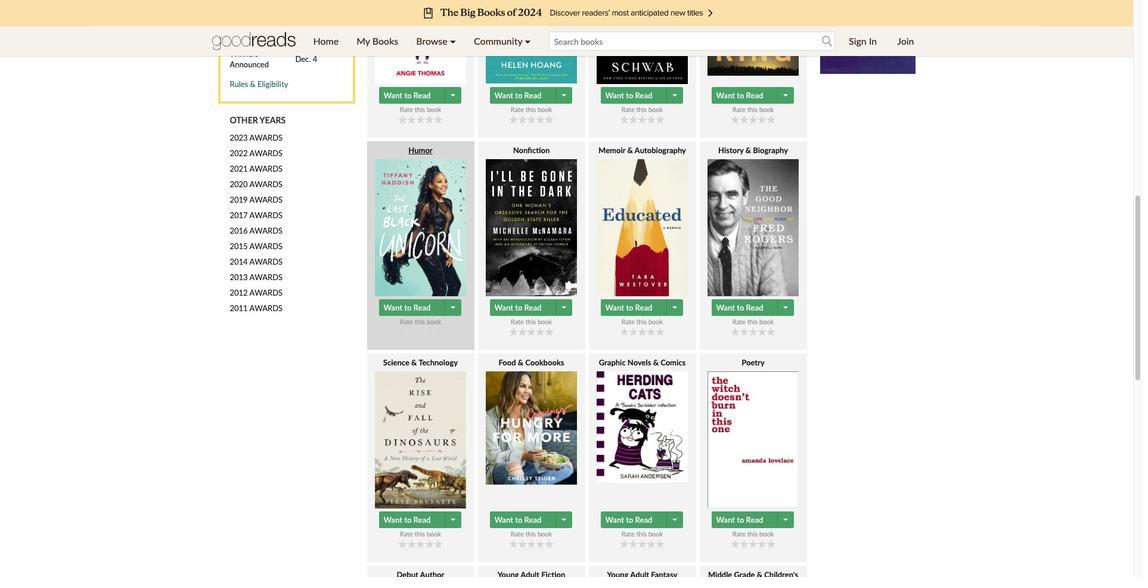 Task type: locate. For each thing, give the bounding box(es) containing it.
round for semifinal round
[[263, 11, 285, 20]]

▾ right community
[[525, 35, 531, 47]]

▾ right browse
[[450, 35, 456, 47]]

this
[[415, 106, 425, 113], [526, 106, 536, 113], [637, 106, 647, 113], [748, 106, 758, 113], [415, 318, 425, 326], [526, 318, 536, 326], [637, 318, 647, 326], [748, 318, 758, 326], [415, 530, 425, 538], [526, 530, 536, 538], [637, 530, 647, 538], [748, 530, 758, 538]]

nov. 13 - 26
[[295, 25, 327, 45]]

2020
[[230, 180, 248, 189]]

nov. up 26 at top
[[295, 25, 311, 34]]

november 13th. to november 26th element
[[295, 24, 343, 48]]

nov.
[[295, 11, 311, 20], [295, 25, 311, 34]]

comics
[[661, 358, 686, 367]]

november 6th. to november 11th element
[[295, 10, 343, 24]]

rate
[[400, 106, 413, 113], [511, 106, 524, 113], [622, 106, 635, 113], [733, 106, 746, 113], [400, 318, 413, 326], [511, 318, 524, 326], [622, 318, 635, 326], [733, 318, 746, 326], [400, 530, 413, 538], [511, 530, 524, 538], [622, 530, 635, 538], [733, 530, 746, 538]]

2021 awards link
[[230, 164, 355, 174]]

food & cookbooks
[[499, 358, 565, 367]]

herding cats (sarah's scribbles, #3) image
[[597, 372, 688, 483]]

winners
[[230, 49, 259, 59]]

1 vertical spatial nov.
[[295, 25, 311, 34]]

- inside the "november 6th. to november 11th" element
[[320, 11, 322, 20]]

the most anticipated books of 2024 image
[[90, 0, 1044, 26]]

-
[[320, 11, 322, 20], [324, 25, 327, 34]]

rules
[[230, 79, 248, 89]]

books
[[373, 35, 399, 47]]

nonfiction link
[[478, 145, 585, 296]]

awards right "2017"
[[250, 211, 283, 220]]

awards right the '2019'
[[250, 195, 283, 205]]

0 horizontal spatial ▾
[[450, 35, 456, 47]]

final round
[[230, 30, 270, 40]]

the good neighbor: the life and work of fred rogers image
[[708, 159, 799, 296]]

advertisement element
[[820, 0, 916, 74]]

& right rules at the top left of page
[[250, 79, 256, 89]]

awards down years
[[250, 133, 283, 143]]

poetry link
[[700, 357, 807, 509]]

in
[[870, 35, 877, 47]]

0 horizontal spatial -
[[320, 11, 322, 20]]

&
[[250, 79, 256, 89], [628, 146, 633, 155], [746, 146, 752, 155], [412, 358, 417, 367], [518, 358, 524, 367], [653, 358, 659, 367]]

science & technology link
[[367, 357, 474, 509]]

awards right 2013
[[250, 273, 283, 282]]

want to read
[[384, 91, 431, 100], [495, 91, 542, 100], [606, 91, 653, 100], [717, 91, 764, 100], [384, 303, 431, 313], [495, 303, 542, 313], [606, 303, 653, 313], [717, 303, 764, 313], [384, 515, 431, 525], [495, 515, 542, 525], [606, 515, 653, 525], [717, 515, 764, 525]]

1 vertical spatial -
[[324, 25, 327, 34]]

home link
[[304, 26, 348, 56]]

awards right 2014 at the left
[[250, 257, 283, 267]]

8 awards from the top
[[250, 242, 283, 251]]

2012 awards link
[[230, 288, 355, 298]]

▾
[[450, 35, 456, 47], [525, 35, 531, 47]]

2 nov. from the top
[[295, 25, 311, 34]]

round down semifinal round at the top of page
[[248, 30, 270, 40]]

10 awards from the top
[[250, 273, 283, 282]]

& for autobiography
[[628, 146, 633, 155]]

years
[[260, 115, 286, 125]]

1 ▾ from the left
[[450, 35, 456, 47]]

2012
[[230, 288, 248, 298]]

2 ▾ from the left
[[525, 35, 531, 47]]

elevation image
[[708, 0, 799, 76]]

browse ▾ button
[[407, 26, 465, 56]]

▾ inside dropdown button
[[450, 35, 456, 47]]

12 awards from the top
[[250, 304, 283, 313]]

history & biography
[[719, 146, 788, 155]]

awards right "2011"
[[250, 304, 283, 313]]

2 awards from the top
[[250, 149, 283, 158]]

the witch doesn't burn in this one (women are some kind of magic, #2) image
[[708, 372, 799, 508]]

nov. left 6
[[295, 11, 311, 20]]

history
[[719, 146, 744, 155]]

to
[[404, 91, 412, 100], [515, 91, 523, 100], [626, 91, 634, 100], [737, 91, 745, 100], [404, 303, 412, 313], [515, 303, 523, 313], [626, 303, 634, 313], [737, 303, 745, 313], [404, 515, 412, 525], [515, 515, 523, 525], [626, 515, 634, 525], [737, 515, 745, 525]]

nov. inside nov. 13 - 26
[[295, 25, 311, 34]]

want
[[384, 91, 403, 100], [495, 91, 514, 100], [606, 91, 624, 100], [717, 91, 735, 100], [384, 303, 403, 313], [495, 303, 514, 313], [606, 303, 624, 313], [717, 303, 735, 313], [384, 515, 403, 525], [495, 515, 514, 525], [606, 515, 624, 525], [717, 515, 735, 525]]

0 vertical spatial -
[[320, 11, 322, 20]]

- right 6
[[320, 11, 322, 20]]

- right 13
[[324, 25, 327, 34]]

awards
[[250, 133, 283, 143], [250, 149, 283, 158], [250, 164, 283, 174], [250, 180, 283, 189], [250, 195, 283, 205], [250, 211, 283, 220], [250, 226, 283, 236], [250, 242, 283, 251], [250, 257, 283, 267], [250, 273, 283, 282], [250, 288, 283, 298], [250, 304, 283, 313]]

2023 awards link
[[230, 133, 355, 143]]

- inside nov. 13 - 26
[[324, 25, 327, 34]]

round
[[263, 11, 285, 20], [248, 30, 270, 40]]

5 awards from the top
[[250, 195, 283, 205]]

2019
[[230, 195, 248, 205]]

1 horizontal spatial -
[[324, 25, 327, 34]]

awards right 2022
[[250, 149, 283, 158]]

1 vertical spatial round
[[248, 30, 270, 40]]

round right semifinal
[[263, 11, 285, 20]]

join link
[[889, 26, 924, 56]]

awards right the 2012
[[250, 288, 283, 298]]

vengeful (villains, #2) image
[[597, 0, 688, 84]]

& right "history"
[[746, 146, 752, 155]]

awards right 2016
[[250, 226, 283, 236]]

want to read button
[[379, 87, 446, 104], [490, 87, 557, 104], [601, 87, 668, 104], [712, 87, 779, 104], [379, 299, 446, 316], [490, 299, 557, 316], [601, 299, 668, 316], [712, 299, 779, 316], [379, 512, 446, 528], [490, 512, 557, 528], [601, 512, 668, 528], [712, 512, 779, 528]]

7 awards from the top
[[250, 226, 283, 236]]

eligibility
[[258, 79, 288, 89]]

novels
[[628, 358, 652, 367]]

the last black unicorn image
[[375, 159, 466, 296]]

final
[[230, 30, 246, 40]]

9 awards from the top
[[250, 257, 283, 267]]

& right memoir
[[628, 146, 633, 155]]

& right food
[[518, 358, 524, 367]]

nov. inside the "november 6th. to november 11th" element
[[295, 11, 311, 20]]

the hate u give (the hate u give, #1) image
[[375, 0, 466, 84]]

Search books text field
[[549, 32, 836, 51]]

nov.  6 - 11
[[295, 11, 333, 20]]

sign in
[[849, 35, 877, 47]]

awards right 2020
[[250, 180, 283, 189]]

- for 13
[[324, 25, 327, 34]]

▾ inside dropdown button
[[525, 35, 531, 47]]

2011 awards link
[[230, 303, 355, 314]]

read
[[414, 91, 431, 100], [525, 91, 542, 100], [636, 91, 653, 100], [746, 91, 764, 100], [414, 303, 431, 313], [525, 303, 542, 313], [636, 303, 653, 313], [746, 303, 764, 313], [414, 515, 431, 525], [525, 515, 542, 525], [636, 515, 653, 525], [746, 515, 764, 525]]

nonfiction
[[513, 146, 550, 155]]

browse
[[416, 35, 448, 47]]

join
[[898, 35, 915, 47]]

1 horizontal spatial ▾
[[525, 35, 531, 47]]

1 nov. from the top
[[295, 11, 311, 20]]

menu
[[304, 26, 540, 56]]

& for biography
[[746, 146, 752, 155]]

& for cookbooks
[[518, 358, 524, 367]]

& for technology
[[412, 358, 417, 367]]

0 vertical spatial nov.
[[295, 11, 311, 20]]

2013 awards link
[[230, 272, 355, 283]]

11
[[324, 11, 333, 20]]

0 vertical spatial round
[[263, 11, 285, 20]]

my books
[[357, 35, 399, 47]]

awards right 2015
[[250, 242, 283, 251]]

history & biography link
[[700, 145, 807, 296]]

awards right 2021
[[250, 164, 283, 174]]

13
[[313, 25, 322, 34]]

& right science
[[412, 358, 417, 367]]

2016 awards link
[[230, 226, 355, 236]]

book
[[427, 106, 441, 113], [538, 106, 552, 113], [649, 106, 663, 113], [760, 106, 774, 113], [427, 318, 441, 326], [538, 318, 552, 326], [649, 318, 663, 326], [760, 318, 774, 326], [427, 530, 441, 538], [538, 530, 552, 538], [649, 530, 663, 538], [760, 530, 774, 538]]



Task type: describe. For each thing, give the bounding box(es) containing it.
memoir
[[599, 146, 626, 155]]

& for eligibility
[[250, 79, 256, 89]]

2014
[[230, 257, 248, 267]]

2015 awards link
[[230, 241, 355, 252]]

technology
[[419, 358, 458, 367]]

graphic
[[599, 358, 626, 367]]

1 awards from the top
[[250, 133, 283, 143]]

nov. for nov. 13 - 26
[[295, 25, 311, 34]]

semifinal
[[230, 11, 261, 20]]

rules & eligibility link
[[230, 79, 288, 89]]

2019 awards link
[[230, 195, 355, 205]]

& right novels
[[653, 358, 659, 367]]

my
[[357, 35, 370, 47]]

11 awards from the top
[[250, 288, 283, 298]]

2020 awards link
[[230, 179, 355, 190]]

2022 awards link
[[230, 148, 355, 159]]

humor
[[409, 146, 433, 155]]

dec. 4
[[295, 54, 317, 64]]

menu containing home
[[304, 26, 540, 56]]

home
[[313, 35, 339, 47]]

nov. for nov.  6 - 11
[[295, 11, 311, 20]]

2017 awards link
[[230, 210, 355, 221]]

memoir & autobiography link
[[589, 145, 696, 296]]

announced
[[230, 60, 269, 69]]

▾ for community ▾
[[525, 35, 531, 47]]

sign
[[849, 35, 867, 47]]

food
[[499, 358, 516, 367]]

memoir & autobiography
[[599, 146, 686, 155]]

other
[[230, 115, 258, 125]]

2013
[[230, 273, 248, 282]]

community
[[474, 35, 523, 47]]

2011
[[230, 304, 248, 313]]

2017
[[230, 211, 248, 220]]

science
[[383, 358, 410, 367]]

sign in link
[[840, 26, 886, 56]]

graphic novels & comics
[[599, 358, 686, 367]]

dec.
[[295, 54, 311, 64]]

2021
[[230, 164, 248, 174]]

rules & eligibility
[[230, 79, 288, 89]]

food & cookbooks link
[[478, 357, 585, 509]]

2022
[[230, 149, 248, 158]]

cravings: hungry for more image
[[486, 372, 577, 485]]

winners announced
[[230, 49, 269, 69]]

community ▾
[[474, 35, 531, 47]]

cookbooks
[[526, 358, 565, 367]]

4 awards from the top
[[250, 180, 283, 189]]

i'll be gone in the dark image
[[486, 159, 577, 296]]

2014 awards link
[[230, 257, 355, 267]]

science & technology
[[383, 358, 458, 367]]

community ▾ button
[[465, 26, 540, 56]]

browse ▾
[[416, 35, 456, 47]]

2023
[[230, 133, 248, 143]]

3 awards from the top
[[250, 164, 283, 174]]

educated image
[[597, 159, 688, 296]]

semifinal round
[[230, 11, 285, 20]]

26
[[295, 35, 304, 45]]

humor link
[[367, 145, 474, 296]]

2023 awards 2022 awards 2021 awards 2020 awards 2019 awards 2017 awards 2016 awards 2015 awards 2014 awards 2013 awards 2012 awards 2011 awards
[[230, 133, 283, 313]]

6 awards from the top
[[250, 211, 283, 220]]

the rise and fall of the dinosaurs: a new history of a lost world image
[[375, 372, 466, 509]]

round for final round
[[248, 30, 270, 40]]

6
[[313, 11, 318, 20]]

my books link
[[348, 26, 407, 56]]

other years
[[230, 115, 286, 125]]

2016
[[230, 226, 248, 236]]

graphic novels & comics link
[[589, 357, 696, 509]]

▾ for browse ▾
[[450, 35, 456, 47]]

4
[[313, 54, 317, 64]]

2015
[[230, 242, 248, 251]]

biography
[[753, 146, 788, 155]]

autobiography
[[635, 146, 686, 155]]

- for 6
[[320, 11, 322, 20]]

the kiss quotient (the kiss quotient, #1) image
[[486, 0, 577, 84]]

Search for books to add to your shelves search field
[[549, 32, 836, 51]]

poetry
[[742, 358, 765, 367]]



Task type: vqa. For each thing, say whether or not it's contained in the screenshot.
4th AWARDS
yes



